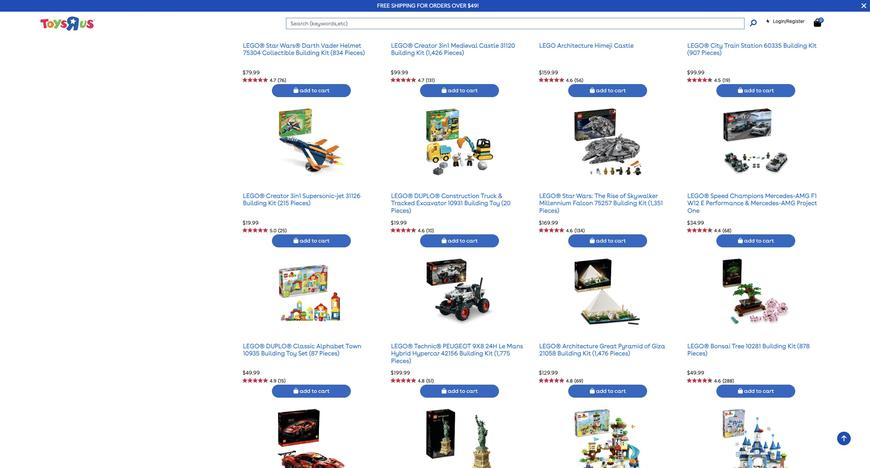 Task type: locate. For each thing, give the bounding box(es) containing it.
lego®  duplo® construction truck & tracked excavator 10931 building toy (20 pieces) image
[[426, 108, 495, 176]]

add for add to cart button underneath (69)
[[596, 388, 607, 394]]

free
[[377, 2, 390, 9]]

kit left (215
[[268, 200, 277, 207]]

$99.99 for lego® creator 3in1 medieval castle 31120 building kit (1,426 pieces)
[[391, 69, 409, 76]]

1 horizontal spatial shopping bag image
[[442, 238, 447, 243]]

2 $19.99 from the left
[[391, 220, 407, 226]]

add to cart button down (51)
[[421, 385, 500, 398]]

lego® star wars: the rise of skywalker millennium falcon 75257 building kit (1,351 pieces) link
[[540, 192, 664, 214]]

add to cart for add to cart button underneath (25)
[[299, 238, 330, 244]]

lego architecture himeji castle
[[540, 42, 634, 49]]

kit
[[809, 42, 817, 49], [321, 49, 329, 56], [417, 49, 425, 56], [268, 200, 277, 207], [639, 200, 647, 207], [788, 342, 797, 350], [485, 350, 493, 357], [583, 350, 591, 357]]

$199.99
[[391, 370, 411, 376]]

creator up (1,426
[[415, 42, 437, 49]]

add to cart button down (69)
[[569, 385, 648, 398]]

duplo® up 'excavator' at top
[[415, 192, 440, 199]]

0 vertical spatial of
[[620, 192, 626, 199]]

pieces) inside lego® star wars® darth vader helmet 75304 collectible building kit (834 pieces)
[[345, 49, 365, 56]]

castle left the 31120 at the right top
[[480, 42, 499, 49]]

0 vertical spatial mercedes-
[[766, 192, 796, 199]]

kit inside lego® star wars® darth vader helmet 75304 collectible building kit (834 pieces)
[[321, 49, 329, 56]]

architecture up (1,476
[[563, 342, 599, 350]]

0
[[820, 17, 823, 23]]

4.6 (10)
[[418, 228, 434, 233]]

add to cart for add to cart button below (288)
[[743, 388, 775, 394]]

building inside lego® star wars: the rise of skywalker millennium falcon 75257 building kit (1,351 pieces)
[[614, 200, 638, 207]]

4.7 for kit
[[418, 77, 425, 83]]

kit down vader
[[321, 49, 329, 56]]

add for add to cart button underneath (51)
[[448, 388, 459, 394]]

1 horizontal spatial toy
[[490, 200, 500, 207]]

2 $99.99 from the left
[[688, 69, 705, 76]]

0 horizontal spatial 3in1
[[291, 192, 301, 199]]

for
[[417, 2, 428, 9]]

3in1 up (1,426
[[439, 42, 450, 49]]

0 vertical spatial 3in1
[[439, 42, 450, 49]]

kit left (878
[[788, 342, 797, 350]]

creator inside the lego® creator 3in1 supersonic-jet 31126 building kit (215 pieces)
[[266, 192, 289, 199]]

lego® inside "lego® architecture great pyramid of giza 21058 building kit (1,476 pieces)"
[[540, 342, 561, 350]]

& inside lego® speed champions mercedes-amg f1 w12 e performance & mercedes-amg project one
[[746, 200, 750, 207]]

add for add to cart button underneath (25)
[[300, 238, 311, 244]]

1 horizontal spatial 3in1
[[439, 42, 450, 49]]

4.8 left (69)
[[567, 378, 573, 384]]

(15)
[[278, 378, 286, 384]]

9x8
[[473, 342, 484, 350]]

add to cart
[[299, 87, 330, 94], [447, 87, 478, 94], [595, 87, 626, 94], [743, 87, 775, 94], [299, 238, 330, 244], [447, 238, 478, 244], [595, 238, 626, 244], [743, 238, 775, 244], [299, 388, 330, 394], [447, 388, 478, 394], [595, 388, 626, 394], [743, 388, 775, 394]]

1 vertical spatial creator
[[266, 192, 289, 199]]

cart for add to cart button underneath (15) on the left of the page
[[319, 388, 330, 394]]

creator up (215
[[266, 192, 289, 199]]

star
[[266, 42, 279, 49], [563, 192, 575, 199]]

1 horizontal spatial $99.99
[[688, 69, 705, 76]]

1 horizontal spatial duplo®
[[415, 192, 440, 199]]

cart for add to cart button underneath (76)
[[319, 87, 330, 94]]

1 horizontal spatial 4.8
[[567, 378, 573, 384]]

cart for add to cart button underneath (51)
[[467, 388, 478, 394]]

pieces) inside lego® creator 3in1 medieval castle 31120 building kit (1,426 pieces)
[[444, 49, 464, 56]]

1 horizontal spatial castle
[[615, 42, 634, 49]]

2 horizontal spatial shopping bag image
[[590, 238, 595, 243]]

4.8 (51)
[[418, 378, 434, 384]]

architecture right lego
[[558, 42, 594, 49]]

add for add to cart button underneath (15) on the left of the page
[[300, 388, 311, 394]]

add to cart for add to cart button underneath (68)
[[743, 238, 775, 244]]

excavator
[[417, 200, 447, 207]]

building left (1,426
[[391, 49, 415, 56]]

lego® inside lego® star wars: the rise of skywalker millennium falcon 75257 building kit (1,351 pieces)
[[540, 192, 561, 199]]

of
[[620, 192, 626, 199], [645, 342, 651, 350]]

4.6 left (288)
[[715, 378, 722, 384]]

of inside "lego® architecture great pyramid of giza 21058 building kit (1,476 pieces)"
[[645, 342, 651, 350]]

4.6 left (56)
[[567, 77, 573, 83]]

0 horizontal spatial amg
[[782, 200, 796, 207]]

to for add to cart button underneath (76)
[[312, 87, 317, 94]]

(134)
[[575, 228, 585, 233]]

pieces)
[[345, 49, 365, 56], [444, 49, 464, 56], [702, 49, 722, 56], [291, 200, 311, 207], [391, 207, 411, 214], [540, 207, 560, 214], [320, 350, 340, 357], [611, 350, 631, 357], [688, 350, 708, 357], [391, 357, 411, 365]]

kit left (1,426
[[417, 49, 425, 56]]

(19)
[[723, 77, 731, 83]]

4.6 for 4.6 (10)
[[418, 228, 425, 233]]

(69)
[[575, 378, 584, 384]]

0 vertical spatial creator
[[415, 42, 437, 49]]

shopping bag image
[[815, 19, 822, 27], [294, 88, 299, 93], [442, 88, 447, 93], [590, 88, 595, 93], [739, 88, 743, 93], [739, 238, 743, 243], [294, 388, 299, 394], [442, 388, 447, 394], [590, 388, 595, 394], [739, 388, 743, 394]]

1 castle from the left
[[480, 42, 499, 49]]

lego® for lego® technic® peugeot 9x8 24h le mans hybrid hypercar 42156 building kit (1,775 pieces)
[[391, 342, 413, 350]]

& down champions
[[746, 200, 750, 207]]

1 horizontal spatial creator
[[415, 42, 437, 49]]

$99.99 for lego® city train station 60335 building kit (907 pieces)
[[688, 69, 705, 76]]

lego® creator 3in1 supersonic-jet 31126 building kit (215 pieces)
[[243, 192, 361, 207]]

0 link
[[815, 17, 829, 27]]

le
[[499, 342, 506, 350]]

lego® for lego® creator 3in1 supersonic-jet 31126 building kit (215 pieces)
[[243, 192, 265, 199]]

kit inside "lego® architecture great pyramid of giza 21058 building kit (1,476 pieces)"
[[583, 350, 591, 357]]

0 vertical spatial architecture
[[558, 42, 594, 49]]

kit left (1,476
[[583, 350, 591, 357]]

falcon
[[573, 200, 594, 207]]

amg up project
[[796, 192, 810, 199]]

lego® for lego® star wars® darth vader helmet 75304 collectible building kit (834 pieces)
[[243, 42, 265, 49]]

add for add to cart button below (131)
[[448, 87, 459, 94]]

bonsai
[[711, 342, 731, 350]]

kit down skywalker
[[639, 200, 647, 207]]

3in1 inside lego® creator 3in1 medieval castle 31120 building kit (1,426 pieces)
[[439, 42, 450, 49]]

lego® creator 3in1 supersonic-jet 31126 building kit (215 pieces) image
[[277, 108, 346, 176]]

star inside lego® star wars® darth vader helmet 75304 collectible building kit (834 pieces)
[[266, 42, 279, 49]]

lego® star wars: the rise of skywalker millennium falcon 75257 building kit (1,351 pieces)
[[540, 192, 664, 214]]

add to cart for add to cart button underneath (15) on the left of the page
[[299, 388, 330, 394]]

star inside lego® star wars: the rise of skywalker millennium falcon 75257 building kit (1,351 pieces)
[[563, 192, 575, 199]]

orders
[[429, 2, 451, 9]]

0 vertical spatial star
[[266, 42, 279, 49]]

4.6 (56)
[[567, 77, 584, 83]]

0 vertical spatial toy
[[490, 200, 500, 207]]

lego® inside lego® technic® peugeot 9x8 24h le mans hybrid hypercar 42156 building kit (1,775 pieces)
[[391, 342, 413, 350]]

pieces) inside lego® city train station 60335 building kit (907 pieces)
[[702, 49, 722, 56]]

millennium
[[540, 200, 572, 207]]

toys r us image
[[40, 16, 95, 31]]

duplo® left classic
[[266, 342, 292, 350]]

0 horizontal spatial of
[[620, 192, 626, 199]]

to for add to cart button underneath (134)
[[608, 238, 614, 244]]

5.0
[[270, 228, 277, 233]]

amg
[[796, 192, 810, 199], [782, 200, 796, 207]]

(10)
[[427, 228, 434, 233]]

to for add to cart button underneath (25)
[[312, 238, 317, 244]]

building down darth
[[296, 49, 320, 56]]

0 horizontal spatial duplo®
[[266, 342, 292, 350]]

1 vertical spatial &
[[746, 200, 750, 207]]

building inside lego® bonsai tree 10281 building kit (878 pieces)
[[763, 342, 787, 350]]

tracked
[[391, 200, 415, 207]]

building inside lego® technic® peugeot 9x8 24h le mans hybrid hypercar 42156 building kit (1,775 pieces)
[[460, 350, 484, 357]]

cart for add to cart button underneath (69)
[[615, 388, 626, 394]]

0 horizontal spatial &
[[499, 192, 503, 199]]

building right 21058
[[558, 350, 582, 357]]

1 horizontal spatial $49.99
[[688, 370, 705, 376]]

lego® inside lego® star wars® darth vader helmet 75304 collectible building kit (834 pieces)
[[243, 42, 265, 49]]

lego® for lego® star wars: the rise of skywalker millennium falcon 75257 building kit (1,351 pieces)
[[540, 192, 561, 199]]

building down 9x8
[[460, 350, 484, 357]]

0 horizontal spatial $49.99
[[243, 370, 260, 376]]

shopping bag image for lego® creator 3in1 medieval castle 31120 building kit (1,426 pieces)
[[442, 88, 447, 93]]

rise
[[607, 192, 619, 199]]

lego® for lego® bonsai tree 10281 building kit (878 pieces)
[[688, 342, 710, 350]]

pieces) inside 'lego®  duplo® classic alphabet town 10935 building toy set (87 pieces)'
[[320, 350, 340, 357]]

amg left project
[[782, 200, 796, 207]]

4.7 left (131)
[[418, 77, 425, 83]]

star up millennium at the top right of the page
[[563, 192, 575, 199]]

login/register button
[[766, 18, 805, 25]]

lego® technic® peugeot 9x8 24h le mans hybrid hypercar 42156 building kit (1,775 pieces) link
[[391, 342, 523, 365]]

of left giza
[[645, 342, 651, 350]]

$19.99 for lego® creator 3in1 supersonic-jet 31126 building kit (215 pieces)
[[243, 220, 259, 226]]

$129.99
[[539, 370, 559, 376]]

add for add to cart button below (288)
[[745, 388, 755, 394]]

0 horizontal spatial 4.7
[[270, 77, 276, 83]]

building inside the lego® creator 3in1 supersonic-jet 31126 building kit (215 pieces)
[[243, 200, 267, 207]]

to for add to cart button below (288)
[[757, 388, 762, 394]]

lego® speed champions mercedes-amg f1 w12 e performance & mercedes-amg project one
[[688, 192, 818, 214]]

$79.99
[[243, 69, 260, 76]]

lego® inside lego® creator 3in1 medieval castle 31120 building kit (1,426 pieces)
[[391, 42, 413, 49]]

3 shopping bag image from the left
[[590, 238, 595, 243]]

shopping bag image for lego® architecture great pyramid of giza 21058 building kit (1,476 pieces)
[[590, 388, 595, 394]]

lego® inside lego®  duplo® construction truck & tracked excavator 10931 building toy (20 pieces)
[[391, 192, 413, 199]]

0 horizontal spatial $19.99
[[243, 220, 259, 226]]

add to cart button down (56)
[[569, 84, 648, 97]]

building right 10935 on the left of the page
[[261, 350, 285, 357]]

0 vertical spatial &
[[499, 192, 503, 199]]

add to cart button down (76)
[[272, 84, 351, 97]]

lego® inside lego® city train station 60335 building kit (907 pieces)
[[688, 42, 710, 49]]

1 horizontal spatial $19.99
[[391, 220, 407, 226]]

0 horizontal spatial shopping bag image
[[294, 238, 299, 243]]

4.6 left (134)
[[567, 228, 573, 233]]

shopping bag image
[[294, 238, 299, 243], [442, 238, 447, 243], [590, 238, 595, 243]]

lego® architecture great pyramid of giza 21058 building kit (1,476 pieces)
[[540, 342, 666, 357]]

1 vertical spatial architecture
[[563, 342, 599, 350]]

castle right himeji
[[615, 42, 634, 49]]

set
[[299, 350, 308, 357]]

medieval
[[451, 42, 478, 49]]

duplo® inside 'lego®  duplo® classic alphabet town 10935 building toy set (87 pieces)'
[[266, 342, 292, 350]]

4.6 left (10)
[[418, 228, 425, 233]]

(1,426
[[426, 49, 443, 56]]

lego® bonsai tree 10281 building kit (878 pieces) link
[[688, 342, 810, 357]]

cart for add to cart button below (10)
[[467, 238, 478, 244]]

(834
[[331, 49, 344, 56]]

add for add to cart button under (19)
[[745, 87, 755, 94]]

4.6 for 4.6 (134)
[[567, 228, 573, 233]]

& up (20
[[499, 192, 503, 199]]

1 horizontal spatial amg
[[796, 192, 810, 199]]

cart for add to cart button under (19)
[[763, 87, 775, 94]]

4.7 left (76)
[[270, 77, 276, 83]]

building right 60335 on the right top of the page
[[784, 42, 808, 49]]

duplo® inside lego®  duplo® construction truck & tracked excavator 10931 building toy (20 pieces)
[[415, 192, 440, 199]]

lego® inside the lego® creator 3in1 supersonic-jet 31126 building kit (215 pieces)
[[243, 192, 265, 199]]

$49.99
[[243, 370, 260, 376], [688, 370, 705, 376]]

1 $99.99 from the left
[[391, 69, 409, 76]]

(1,351
[[649, 200, 664, 207]]

shopping bag image for lego architecture himeji castle
[[590, 88, 595, 93]]

add to cart button down (19)
[[717, 84, 796, 97]]

shopping bag image for (215
[[294, 238, 299, 243]]

1 vertical spatial star
[[563, 192, 575, 199]]

pieces) inside lego®  duplo® construction truck & tracked excavator 10931 building toy (20 pieces)
[[391, 207, 411, 214]]

0 horizontal spatial $99.99
[[391, 69, 409, 76]]

wars®
[[280, 42, 301, 49]]

1 4.8 from the left
[[418, 378, 425, 384]]

lego® bonsai tree 10281 building kit (878 pieces)
[[688, 342, 810, 357]]

(25)
[[278, 228, 287, 233]]

add for add to cart button underneath (134)
[[596, 238, 607, 244]]

duplo®
[[415, 192, 440, 199], [266, 342, 292, 350]]

lego® star wars: the rise of skywalker millennium falcon 75257 building kit (1,351 pieces) image
[[574, 108, 643, 176]]

1 horizontal spatial of
[[645, 342, 651, 350]]

3in1 inside the lego® creator 3in1 supersonic-jet 31126 building kit (215 pieces)
[[291, 192, 301, 199]]

shopping bag image for lego® city train station 60335 building kit (907 pieces)
[[739, 88, 743, 93]]

3in1
[[439, 42, 450, 49], [291, 192, 301, 199]]

kit down 24h
[[485, 350, 493, 357]]

$49.99 for lego®  duplo® classic alphabet town 10935 building toy set (87 pieces)
[[243, 370, 260, 376]]

4.9
[[270, 378, 277, 384]]

of inside lego® star wars: the rise of skywalker millennium falcon 75257 building kit (1,351 pieces)
[[620, 192, 626, 199]]

lego® creator 3in1 medieval castle 31120 building kit (1,426 pieces) link
[[391, 42, 515, 56]]

lego® inside lego® bonsai tree 10281 building kit (878 pieces)
[[688, 342, 710, 350]]

lego® city train station 60335 building kit (907 pieces) link
[[688, 42, 817, 56]]

2 shopping bag image from the left
[[442, 238, 447, 243]]

0 horizontal spatial castle
[[480, 42, 499, 49]]

architecture inside "lego® architecture great pyramid of giza 21058 building kit (1,476 pieces)"
[[563, 342, 599, 350]]

1 $19.99 from the left
[[243, 220, 259, 226]]

cart
[[319, 87, 330, 94], [467, 87, 478, 94], [615, 87, 626, 94], [763, 87, 775, 94], [319, 238, 330, 244], [467, 238, 478, 244], [615, 238, 626, 244], [763, 238, 775, 244], [319, 388, 330, 394], [467, 388, 478, 394], [615, 388, 626, 394], [763, 388, 775, 394]]

jet
[[337, 192, 344, 199]]

2 4.8 from the left
[[567, 378, 573, 384]]

3in1 for (1,426
[[439, 42, 450, 49]]

lego® speed champions mercedes-amg f1 w12 e performance & mercedes-amg project one link
[[688, 192, 818, 214]]

cart for add to cart button underneath (68)
[[763, 238, 775, 244]]

lego® bonsai tree 10281 building kit (878 pieces) image
[[722, 258, 791, 327]]

75257
[[595, 200, 612, 207]]

to for add to cart button underneath (51)
[[460, 388, 466, 394]]

lego® technic® peugeot 9x8 24h le mans hybrid hypercar 42156 building kit (1,775 pieces) image
[[426, 258, 495, 327]]

1 vertical spatial duplo®
[[266, 342, 292, 350]]

login/register
[[774, 18, 805, 24]]

building down the rise
[[614, 200, 638, 207]]

duplo® for excavator
[[415, 192, 440, 199]]

1 $49.99 from the left
[[243, 370, 260, 376]]

to for add to cart button under (19)
[[757, 87, 762, 94]]

one
[[688, 207, 700, 214]]

1 shopping bag image from the left
[[294, 238, 299, 243]]

building inside "lego® architecture great pyramid of giza 21058 building kit (1,476 pieces)"
[[558, 350, 582, 357]]

4.5
[[715, 77, 722, 83]]

mercedes- down champions
[[751, 200, 782, 207]]

(215
[[278, 200, 289, 207]]

1 horizontal spatial 4.7
[[418, 77, 425, 83]]

4.8 left (51)
[[418, 378, 425, 384]]

cart for add to cart button underneath (134)
[[615, 238, 626, 244]]

free shipping for orders over $49! link
[[377, 2, 479, 9]]

0 vertical spatial duplo®
[[415, 192, 440, 199]]

toy left set
[[286, 350, 297, 357]]

1 vertical spatial of
[[645, 342, 651, 350]]

building down 'truck'
[[465, 200, 488, 207]]

shopping bag image for lego® star wars® darth vader helmet 75304 collectible building kit (834 pieces)
[[294, 88, 299, 93]]

0 horizontal spatial 4.8
[[418, 378, 425, 384]]

lego® architecture statue of liberty 21042 building kit (1685 piece) image
[[426, 408, 495, 468]]

kit down 0 link
[[809, 42, 817, 49]]

toy down 'truck'
[[490, 200, 500, 207]]

None search field
[[286, 18, 757, 29]]

0 horizontal spatial star
[[266, 42, 279, 49]]

1 horizontal spatial star
[[563, 192, 575, 199]]

add to cart button down (15) on the left of the page
[[272, 385, 351, 398]]

1 4.7 from the left
[[270, 77, 276, 83]]

lego® inside lego® speed champions mercedes-amg f1 w12 e performance & mercedes-amg project one
[[688, 192, 710, 199]]

3in1 left supersonic-
[[291, 192, 301, 199]]

add to cart for add to cart button underneath (76)
[[299, 87, 330, 94]]

1 vertical spatial mercedes-
[[751, 200, 782, 207]]

building right 10281
[[763, 342, 787, 350]]

lego® inside 'lego®  duplo® classic alphabet town 10935 building toy set (87 pieces)'
[[243, 342, 265, 350]]

station
[[742, 42, 763, 49]]

1 vertical spatial toy
[[286, 350, 297, 357]]

2 $49.99 from the left
[[688, 370, 705, 376]]

0 horizontal spatial toy
[[286, 350, 297, 357]]

&
[[499, 192, 503, 199], [746, 200, 750, 207]]

star up collectible
[[266, 42, 279, 49]]

(131)
[[426, 77, 435, 83]]

0 vertical spatial amg
[[796, 192, 810, 199]]

lego architecture himeji castle image
[[574, 0, 643, 26]]

$19.99
[[243, 220, 259, 226], [391, 220, 407, 226]]

pieces) inside "lego® architecture great pyramid of giza 21058 building kit (1,476 pieces)"
[[611, 350, 631, 357]]

lego®  duplo® construction truck & tracked excavator 10931 building toy (20 pieces) link
[[391, 192, 511, 214]]

& inside lego®  duplo® construction truck & tracked excavator 10931 building toy (20 pieces)
[[499, 192, 503, 199]]

1 horizontal spatial &
[[746, 200, 750, 207]]

creator inside lego® creator 3in1 medieval castle 31120 building kit (1,426 pieces)
[[415, 42, 437, 49]]

kit inside lego® city train station 60335 building kit (907 pieces)
[[809, 42, 817, 49]]

building left (215
[[243, 200, 267, 207]]

0 horizontal spatial creator
[[266, 192, 289, 199]]

kit inside lego® technic® peugeot 9x8 24h le mans hybrid hypercar 42156 building kit (1,775 pieces)
[[485, 350, 493, 357]]

4.6 for 4.6 (288)
[[715, 378, 722, 384]]

lego® for lego® architecture great pyramid of giza 21058 building kit (1,476 pieces)
[[540, 342, 561, 350]]

shopping bag image for building
[[442, 238, 447, 243]]

of right the rise
[[620, 192, 626, 199]]

$49.99 for lego® bonsai tree 10281 building kit (878 pieces)
[[688, 370, 705, 376]]

mercedes- right champions
[[766, 192, 796, 199]]

2 4.7 from the left
[[418, 77, 425, 83]]

4.6
[[567, 77, 573, 83], [418, 228, 425, 233], [567, 228, 573, 233], [715, 378, 722, 384]]

1 vertical spatial 3in1
[[291, 192, 301, 199]]



Task type: describe. For each thing, give the bounding box(es) containing it.
add to cart button down (68)
[[717, 235, 796, 248]]

shopping bag image for lego® bonsai tree 10281 building kit (878 pieces)
[[739, 388, 743, 394]]

lego® architecture great pyramid of giza 21058 building kit (1,476 pieces) image
[[574, 258, 643, 327]]

lego® for lego® city train station 60335 building kit (907 pieces)
[[688, 42, 710, 49]]

lego® technic® peugeot 9x8 24h le mans hybrid hypercar 42156 building kit (1,775 pieces)
[[391, 342, 523, 365]]

cart for add to cart button below (131)
[[467, 87, 478, 94]]

champions
[[731, 192, 764, 199]]

add to cart for add to cart button below (10)
[[447, 238, 478, 244]]

lego®  duplo® construction truck & tracked excavator 10931 building toy (20 pieces)
[[391, 192, 511, 214]]

add to cart for add to cart button underneath (69)
[[595, 388, 626, 394]]

(1,476
[[593, 350, 609, 357]]

kit inside lego® creator 3in1 medieval castle 31120 building kit (1,426 pieces)
[[417, 49, 425, 56]]

4.8 for hybrid
[[418, 378, 425, 384]]

truck
[[481, 192, 497, 199]]

building inside lego® city train station 60335 building kit (907 pieces)
[[784, 42, 808, 49]]

collectible
[[262, 49, 295, 56]]

creator for (1,426
[[415, 42, 437, 49]]

toy inside 'lego®  duplo® classic alphabet town 10935 building toy set (87 pieces)'
[[286, 350, 297, 357]]

creator for (215
[[266, 192, 289, 199]]

2 castle from the left
[[615, 42, 634, 49]]

lego® city train station 60335 building kit (907 pieces) image
[[722, 0, 791, 26]]

project
[[798, 200, 818, 207]]

(878
[[798, 342, 810, 350]]

pieces) inside the lego® creator 3in1 supersonic-jet 31126 building kit (215 pieces)
[[291, 200, 311, 207]]

star for millennium
[[563, 192, 575, 199]]

to for add to cart button below (10)
[[460, 238, 466, 244]]

4.6 (134)
[[567, 228, 585, 233]]

kit inside lego® star wars: the rise of skywalker millennium falcon 75257 building kit (1,351 pieces)
[[639, 200, 647, 207]]

24h
[[486, 342, 498, 350]]

lego® speed champions mercedes-amg f1 w12 e performance & mercedes-amg project one image
[[722, 108, 791, 176]]

(288)
[[723, 378, 735, 384]]

4.6 for 4.6 (56)
[[567, 77, 573, 83]]

(76)
[[278, 77, 286, 83]]

classic
[[293, 342, 315, 350]]

skywalker
[[628, 192, 658, 199]]

lego® for lego® creator 3in1 medieval castle 31120 building kit (1,426 pieces)
[[391, 42, 413, 49]]

add to cart button down (134)
[[569, 235, 648, 248]]

75304
[[243, 49, 261, 56]]

cart for add to cart button underneath (25)
[[319, 238, 330, 244]]

4.7 (131)
[[418, 77, 435, 83]]

duplo® for building
[[266, 342, 292, 350]]

lego® technic® ferrari 488 gte af corse #51 42125 building kit (1,677 pieces) image
[[277, 408, 346, 468]]

31126
[[346, 192, 361, 199]]

peugeot
[[443, 342, 471, 350]]

toy inside lego®  duplo® construction truck & tracked excavator 10931 building toy (20 pieces)
[[490, 200, 500, 207]]

castle inside lego® creator 3in1 medieval castle 31120 building kit (1,426 pieces)
[[480, 42, 499, 49]]

4.4 (68)
[[715, 228, 732, 233]]

architecture for lego
[[558, 42, 594, 49]]

add to cart button down (288)
[[717, 385, 796, 398]]

lego® city train station 60335 building kit (907 pieces)
[[688, 42, 817, 56]]

f1
[[812, 192, 818, 199]]

60335
[[765, 42, 782, 49]]

4.4
[[715, 228, 722, 233]]

31120
[[501, 42, 515, 49]]

(1,775
[[495, 350, 511, 357]]

lego®  duplo® classic alphabet town 10935 building toy set (87 pieces) image
[[277, 258, 346, 327]]

pieces) inside lego® bonsai tree 10281 building kit (878 pieces)
[[688, 350, 708, 357]]

add to cart button down (25)
[[272, 235, 351, 248]]

4.9 (15)
[[270, 378, 286, 384]]

helmet
[[340, 42, 362, 49]]

great
[[600, 342, 617, 350]]

wars:
[[577, 192, 594, 199]]

5.0 (25)
[[270, 228, 287, 233]]

to for add to cart button underneath (15) on the left of the page
[[312, 388, 317, 394]]

lego® star wars® darth vader helmet 75304 collectible building kit (834 pieces) image
[[277, 0, 346, 26]]

pieces) inside lego® star wars: the rise of skywalker millennium falcon 75257 building kit (1,351 pieces)
[[540, 207, 560, 214]]

shopping bag image for lego®  duplo® classic alphabet town 10935 building toy set (87 pieces)
[[294, 388, 299, 394]]

$19.99 for lego®  duplo® construction truck & tracked excavator 10931 building toy (20 pieces)
[[391, 220, 407, 226]]

lego® creator 3in1 supersonic-jet 31126 building kit (215 pieces) link
[[243, 192, 361, 207]]

shopping bag image for falcon
[[590, 238, 595, 243]]

lego® star wars® darth vader helmet 75304 collectible building kit (834 pieces)
[[243, 42, 365, 56]]

(51)
[[427, 378, 434, 384]]

add to cart for add to cart button below (131)
[[447, 87, 478, 94]]

Enter Keyword or Item No. search field
[[286, 18, 745, 29]]

supersonic-
[[303, 192, 337, 199]]

hypercar
[[413, 350, 440, 357]]

w12
[[688, 200, 700, 207]]

lego® for lego®  duplo® classic alphabet town 10935 building toy set (87 pieces)
[[243, 342, 265, 350]]

train
[[725, 42, 740, 49]]

add for add to cart button below (10)
[[448, 238, 459, 244]]

1 vertical spatial amg
[[782, 200, 796, 207]]

4.5 (19)
[[715, 77, 731, 83]]

add to cart for add to cart button underneath (56)
[[595, 87, 626, 94]]

(20
[[502, 200, 511, 207]]

building inside 'lego®  duplo® classic alphabet town 10935 building toy set (87 pieces)'
[[261, 350, 285, 357]]

lego®  duplo® disney 3in1 magic castle 10998 building toy set (160 pieces) image
[[722, 408, 791, 468]]

add to cart for add to cart button underneath (134)
[[595, 238, 626, 244]]

lego®  duplo® classic alphabet town 10935 building toy set (87 pieces)
[[243, 342, 362, 357]]

vader
[[321, 42, 339, 49]]

add for add to cart button underneath (76)
[[300, 87, 311, 94]]

$49!
[[468, 2, 479, 9]]

lego® star wars® darth vader helmet 75304 collectible building kit (834 pieces) link
[[243, 42, 365, 56]]

10931
[[448, 200, 463, 207]]

shopping bag image for lego® technic® peugeot 9x8 24h le mans hybrid hypercar 42156 building kit (1,775 pieces)
[[442, 388, 447, 394]]

architecture for lego®
[[563, 342, 599, 350]]

construction
[[442, 192, 480, 199]]

pyramid
[[619, 342, 643, 350]]

3in1 for (215
[[291, 192, 301, 199]]

$34.99
[[688, 220, 705, 226]]

(87
[[309, 350, 318, 357]]

building inside lego® star wars® darth vader helmet 75304 collectible building kit (834 pieces)
[[296, 49, 320, 56]]

10281
[[746, 342, 762, 350]]

4.8 for building
[[567, 378, 573, 384]]

add to cart button down (131)
[[421, 84, 500, 97]]

mans
[[507, 342, 523, 350]]

lego® creator 3in1 medieval castle 31120 building kit (1,426 pieces) image
[[426, 0, 495, 26]]

giza
[[652, 342, 666, 350]]

lego®  duplo® 3in1 tree house 10993 building toy set (126 pieces) image
[[574, 408, 643, 468]]

free shipping for orders over $49!
[[377, 2, 479, 9]]

add for add to cart button underneath (68)
[[745, 238, 755, 244]]

pieces) inside lego® technic® peugeot 9x8 24h le mans hybrid hypercar 42156 building kit (1,775 pieces)
[[391, 357, 411, 365]]

4.8 (69)
[[567, 378, 584, 384]]

$169.99
[[539, 220, 559, 226]]

building inside lego® creator 3in1 medieval castle 31120 building kit (1,426 pieces)
[[391, 49, 415, 56]]

lego® creator 3in1 medieval castle 31120 building kit (1,426 pieces)
[[391, 42, 515, 56]]

himeji
[[595, 42, 613, 49]]

speed
[[711, 192, 729, 199]]

shipping
[[392, 2, 416, 9]]

add to cart button down (10)
[[421, 235, 500, 248]]

tree
[[733, 342, 745, 350]]

add to cart for add to cart button underneath (51)
[[447, 388, 478, 394]]

technic®
[[414, 342, 442, 350]]

lego
[[540, 42, 556, 49]]

e
[[701, 200, 705, 207]]

(68)
[[723, 228, 732, 233]]

21058
[[540, 350, 557, 357]]

close button image
[[862, 2, 867, 10]]

to for add to cart button underneath (56)
[[608, 87, 614, 94]]

add for add to cart button underneath (56)
[[596, 87, 607, 94]]

add to cart for add to cart button under (19)
[[743, 87, 775, 94]]

4.7 (76)
[[270, 77, 286, 83]]

hybrid
[[391, 350, 411, 357]]

cart for add to cart button below (288)
[[763, 388, 775, 394]]

to for add to cart button below (131)
[[460, 87, 466, 94]]

to for add to cart button underneath (68)
[[757, 238, 762, 244]]

lego® for lego® speed champions mercedes-amg f1 w12 e performance & mercedes-amg project one
[[688, 192, 710, 199]]

kit inside the lego® creator 3in1 supersonic-jet 31126 building kit (215 pieces)
[[268, 200, 277, 207]]

lego® for lego®  duplo® construction truck & tracked excavator 10931 building toy (20 pieces)
[[391, 192, 413, 199]]

shopping bag image inside 0 link
[[815, 19, 822, 27]]

cart for add to cart button underneath (56)
[[615, 87, 626, 94]]

alphabet
[[317, 342, 344, 350]]

building inside lego®  duplo® construction truck & tracked excavator 10931 building toy (20 pieces)
[[465, 200, 488, 207]]

city
[[711, 42, 723, 49]]

10935
[[243, 350, 260, 357]]

star for collectible
[[266, 42, 279, 49]]

to for add to cart button underneath (69)
[[608, 388, 614, 394]]

4.7 for collectible
[[270, 77, 276, 83]]

kit inside lego® bonsai tree 10281 building kit (878 pieces)
[[788, 342, 797, 350]]



Task type: vqa. For each thing, say whether or not it's contained in the screenshot.


